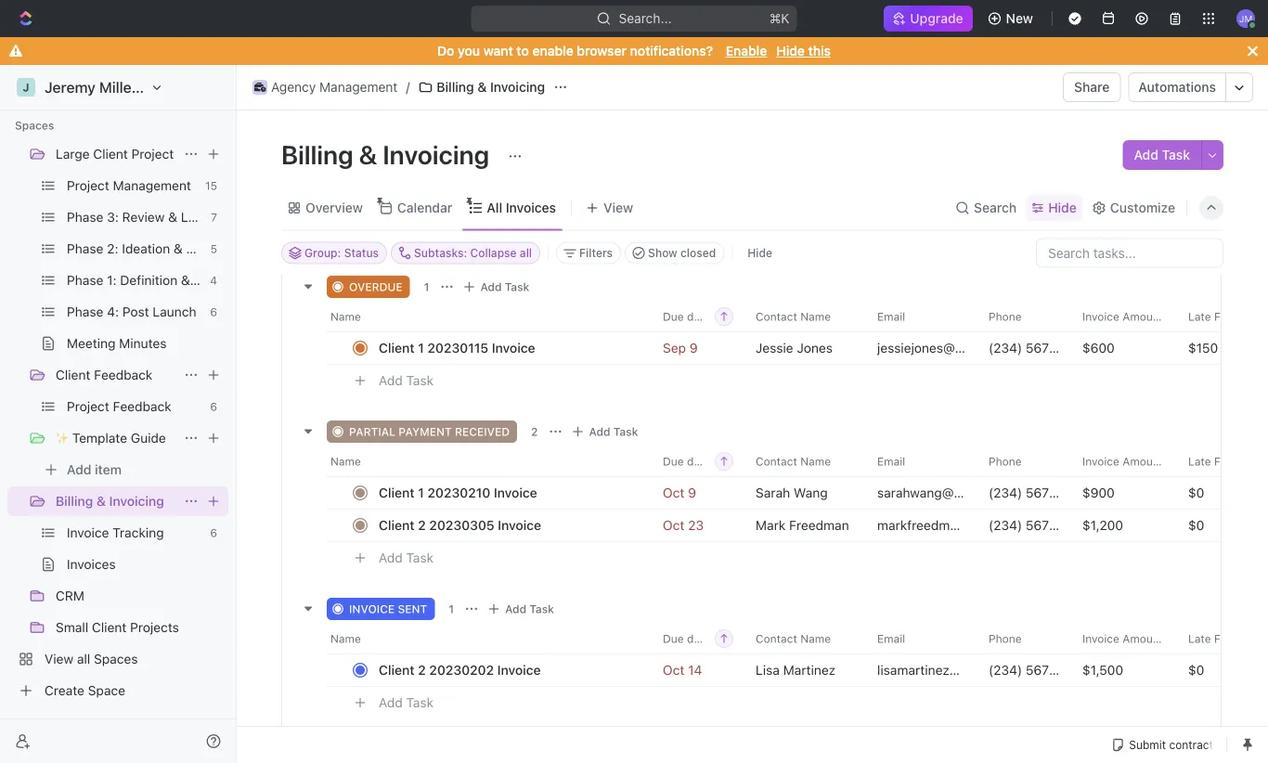 Task type: describe. For each thing, give the bounding box(es) containing it.
client 1 20230210 invoice link
[[374, 480, 648, 507]]

search
[[974, 200, 1017, 215]]

3 due date button from the top
[[652, 624, 744, 654]]

contact name for 2
[[756, 455, 831, 468]]

agency management
[[271, 79, 398, 95]]

0 horizontal spatial spaces
[[15, 119, 54, 132]]

sidebar navigation
[[0, 0, 264, 763]]

client for client feedback
[[56, 367, 90, 382]]

project feedback link
[[67, 392, 203, 421]]

to
[[517, 43, 529, 58]]

new
[[732, 722, 754, 732]]

3 phone from the top
[[989, 633, 1022, 646]]

client 2 20230202 invoice link
[[374, 657, 648, 684]]

feedback for client feedback
[[94, 367, 153, 382]]

(234) 567-8901 $900
[[989, 485, 1115, 501]]

share
[[1074, 79, 1110, 95]]

show
[[648, 246, 677, 259]]

(234) for (234) 567-8901 $900
[[989, 485, 1022, 501]]

late for $1,500
[[1188, 633, 1211, 646]]

0 vertical spatial invoices
[[506, 200, 556, 215]]

3 (234) 567-8901 link from the top
[[989, 518, 1085, 533]]

$0 button for $1,500
[[1177, 654, 1268, 687]]

ideation
[[122, 241, 170, 256]]

jessiejones@example.com link
[[877, 341, 1034, 356]]

phone for 2
[[989, 455, 1022, 468]]

add item
[[67, 462, 122, 477]]

sent
[[398, 603, 427, 616]]

phase 4: post launch link
[[67, 297, 203, 327]]

invoice amount button for 2
[[1071, 447, 1177, 477]]

status
[[757, 722, 794, 732]]

j
[[23, 81, 29, 94]]

0 vertical spatial hide
[[776, 43, 805, 58]]

3 email button from the top
[[866, 624, 977, 654]]

large client project
[[56, 146, 174, 162]]

phase 2: ideation & production link
[[67, 234, 252, 264]]

$150
[[1188, 341, 1218, 356]]

0 horizontal spatial billing & invoicing link
[[56, 486, 176, 516]]

template
[[72, 430, 127, 446]]

3 contact name button from the top
[[744, 624, 866, 654]]

create space link
[[7, 676, 225, 705]]

20230202
[[429, 663, 494, 678]]

name down overdue
[[330, 310, 361, 323]]

3 due date from the top
[[663, 633, 710, 646]]

feedback for project feedback
[[113, 399, 171, 414]]

$150 button
[[1177, 332, 1268, 365]]

create space
[[45, 683, 125, 698]]

jessie jones
[[756, 341, 833, 356]]

all invoices
[[487, 200, 556, 215]]

(234) 567-8901 $600
[[989, 341, 1115, 356]]

8901 for $1,500
[[1055, 663, 1085, 678]]

billing & invoicing inside tree
[[56, 493, 164, 509]]

✨ template guide link
[[56, 423, 176, 453]]

name up wang at the right of the page
[[800, 455, 831, 468]]

upgrade link
[[884, 6, 972, 32]]

phase 1: definition & onboarding link
[[67, 265, 264, 295]]

workspace
[[153, 78, 230, 96]]

client for client 2 20230305 invoice
[[379, 518, 415, 533]]

overdue
[[349, 281, 403, 294]]

lisamartinez@example.com
[[877, 663, 1041, 678]]

invoice amount for 2
[[1082, 455, 1163, 468]]

$1,500 button
[[1071, 654, 1177, 687]]

phone button for 2
[[977, 447, 1071, 477]]

do
[[437, 43, 454, 58]]

phase 4: post launch
[[67, 304, 196, 319]]

project management
[[67, 178, 191, 193]]

miller's
[[99, 78, 149, 96]]

& right 'review'
[[168, 209, 177, 225]]

jm button
[[1231, 4, 1261, 33]]

4
[[210, 274, 217, 287]]

client feedback link
[[56, 360, 176, 390]]

project feedback
[[67, 399, 171, 414]]

name down the invoice
[[330, 633, 361, 646]]

partial payment received
[[349, 426, 510, 439]]

share button
[[1063, 72, 1121, 102]]

sarah wang button
[[744, 477, 866, 510]]

2 (234) 567-8901 link from the top
[[989, 485, 1085, 501]]

invoice tracking link
[[67, 518, 203, 548]]

$900 button
[[1071, 477, 1177, 510]]

search button
[[950, 195, 1022, 221]]

small client projects
[[56, 620, 179, 635]]

3 invoice amount from the top
[[1082, 633, 1163, 646]]

3 amount from the top
[[1122, 633, 1163, 646]]

jeremy miller's workspace
[[45, 78, 230, 96]]

martinez
[[783, 663, 836, 678]]

date for 1
[[687, 310, 710, 323]]

4 (234) 567-8901 link from the top
[[989, 663, 1085, 678]]

/
[[406, 79, 410, 95]]

1 right sent
[[449, 603, 454, 616]]

1 $0 from the top
[[1188, 485, 1204, 501]]

Search tasks... text field
[[1037, 239, 1223, 267]]

client feedback
[[56, 367, 153, 382]]

late fee for $1,500
[[1188, 633, 1233, 646]]

billing inside tree
[[56, 493, 93, 509]]

invoice sent
[[349, 603, 427, 616]]

all inside tree
[[77, 651, 90, 666]]

5
[[210, 242, 217, 255]]

jeremy
[[45, 78, 95, 96]]

hide button
[[1026, 195, 1082, 221]]

3 contact from the top
[[756, 633, 797, 646]]

mark
[[756, 518, 786, 533]]

20230305
[[429, 518, 494, 533]]

project inside 'link'
[[131, 146, 174, 162]]

(234) for (234) 567-8901 $1,200
[[989, 518, 1022, 533]]

calendar
[[397, 200, 452, 215]]

late fee for $150
[[1188, 310, 1233, 323]]

invoices inside tree
[[67, 556, 116, 572]]

large
[[56, 146, 90, 162]]

automations button
[[1129, 73, 1225, 101]]

2 horizontal spatial billing
[[437, 79, 474, 95]]

1 vertical spatial billing & invoicing
[[281, 139, 495, 169]]

$0 button for $1,200
[[1177, 509, 1268, 543]]

$0 for $1,200
[[1188, 518, 1204, 533]]

filters button
[[556, 242, 621, 264]]

large client project link
[[56, 139, 176, 169]]

phase for phase 1: definition & onboarding
[[67, 272, 103, 288]]

& down you
[[477, 79, 487, 95]]

invoicing inside tree
[[109, 493, 164, 509]]

$0 for $1,500
[[1188, 663, 1204, 678]]

late fee button for $1,500
[[1177, 624, 1268, 654]]

2 fee from the top
[[1214, 455, 1233, 468]]

date for 2
[[687, 455, 710, 468]]

name button for 2
[[327, 447, 652, 477]]

invoice inside client 2 20230202 invoice "link"
[[497, 663, 541, 678]]

6 for project feedback
[[210, 400, 217, 413]]

view all spaces link
[[7, 644, 225, 674]]

1 inside client 1 20230210 invoice link
[[418, 485, 424, 501]]

add item button
[[7, 455, 228, 485]]

jones
[[797, 341, 833, 356]]

notifications?
[[630, 43, 713, 58]]

fee for $150
[[1214, 310, 1233, 323]]

name up jones
[[800, 310, 831, 323]]

2 late from the top
[[1188, 455, 1211, 468]]

jessiejones@example.com
[[877, 341, 1034, 356]]

email for 2
[[877, 455, 905, 468]]

& up the overview
[[359, 139, 377, 169]]

8901 for $1,200
[[1055, 518, 1085, 533]]

contact name button for 1
[[744, 302, 866, 332]]

email for 1
[[877, 310, 905, 323]]

enable
[[532, 43, 573, 58]]

project for project feedback
[[67, 399, 109, 414]]

phase 3: review & launch link
[[67, 202, 225, 232]]

0 vertical spatial invoicing
[[490, 79, 545, 95]]

& left 4
[[181, 272, 190, 288]]

✨ template guide
[[56, 430, 166, 446]]

do you want to enable browser notifications? enable hide this
[[437, 43, 831, 58]]

phase for phase 2: ideation & production
[[67, 241, 103, 256]]

amount for 2
[[1122, 455, 1163, 468]]

contact name for 1
[[756, 310, 831, 323]]

meeting minutes link
[[67, 329, 225, 358]]

phase for phase 4: post launch
[[67, 304, 103, 319]]

invoice up $600
[[1082, 310, 1119, 323]]

new
[[1006, 11, 1033, 26]]

projects
[[130, 620, 179, 635]]

$600
[[1082, 341, 1115, 356]]

freedman
[[789, 518, 849, 533]]

customize
[[1110, 200, 1175, 215]]



Task type: locate. For each thing, give the bounding box(es) containing it.
3 contact name from the top
[[756, 633, 831, 646]]

due for 1
[[663, 310, 684, 323]]

production
[[186, 241, 252, 256]]

1 late fee button from the top
[[1177, 302, 1268, 332]]

1 (234) 567-8901 link from the top
[[989, 341, 1085, 356]]

2 contact from the top
[[756, 455, 797, 468]]

view for view all spaces
[[45, 651, 73, 666]]

2
[[531, 426, 538, 439], [418, 518, 426, 533], [418, 663, 426, 678]]

contact for 2
[[756, 455, 797, 468]]

due date for 2
[[663, 455, 710, 468]]

phase left the 4: at the left of page
[[67, 304, 103, 319]]

567- for $600
[[1026, 341, 1055, 356]]

overview link
[[302, 195, 363, 221]]

$600 button
[[1071, 332, 1177, 365]]

crm link
[[56, 581, 225, 611]]

group: status
[[304, 246, 379, 259]]

invoice amount button up $1,500
[[1071, 624, 1177, 654]]

post
[[122, 304, 149, 319]]

project down large
[[67, 178, 109, 193]]

name button down the received
[[327, 447, 652, 477]]

567- for $1,200
[[1026, 518, 1055, 533]]

invoice amount for 1
[[1082, 310, 1163, 323]]

invoice inside client 1 20230210 invoice link
[[494, 485, 537, 501]]

2 (234) from the top
[[989, 485, 1022, 501]]

sarahwang@example.com
[[877, 485, 1033, 501]]

6 for invoice tracking
[[210, 526, 217, 539]]

1 vertical spatial invoice amount button
[[1071, 447, 1177, 477]]

0 vertical spatial contact name button
[[744, 302, 866, 332]]

3 phase from the top
[[67, 272, 103, 288]]

small client projects link
[[56, 613, 225, 642]]

email up lisamartinez@example.com "link"
[[877, 633, 905, 646]]

phase left 2:
[[67, 241, 103, 256]]

1 vertical spatial phone
[[989, 455, 1022, 468]]

contact name up jessie jones
[[756, 310, 831, 323]]

contact up 'jessie'
[[756, 310, 797, 323]]

2 vertical spatial 6
[[210, 526, 217, 539]]

1 vertical spatial contact
[[756, 455, 797, 468]]

1 horizontal spatial billing
[[281, 139, 353, 169]]

fee for $1,500
[[1214, 633, 1233, 646]]

0 vertical spatial phone
[[989, 310, 1022, 323]]

2 vertical spatial contact name
[[756, 633, 831, 646]]

agency management link
[[248, 76, 402, 98]]

2 vertical spatial 2
[[418, 663, 426, 678]]

invoicing
[[490, 79, 545, 95], [383, 139, 489, 169], [109, 493, 164, 509]]

$0 right $900 button
[[1188, 485, 1204, 501]]

invoice inside invoice tracking link
[[67, 525, 109, 540]]

2 horizontal spatial hide
[[1048, 200, 1077, 215]]

invoices right all
[[506, 200, 556, 215]]

(234) 567-8901 $1,200
[[989, 518, 1123, 533]]

8901 for $600
[[1055, 341, 1085, 356]]

launch inside phase 4: post launch link
[[153, 304, 196, 319]]

late fee button
[[1177, 302, 1268, 332], [1177, 447, 1268, 477], [1177, 624, 1268, 654]]

billing & invoicing up calendar link
[[281, 139, 495, 169]]

0 horizontal spatial billing
[[56, 493, 93, 509]]

client inside client feedback link
[[56, 367, 90, 382]]

name up "martinez" at the right bottom of the page
[[800, 633, 831, 646]]

0 vertical spatial email
[[877, 310, 905, 323]]

2 for 20230305
[[418, 518, 426, 533]]

fee
[[1214, 310, 1233, 323], [1214, 455, 1233, 468], [1214, 633, 1233, 646]]

invoice amount up $1,500 button
[[1082, 633, 1163, 646]]

2 contact name from the top
[[756, 455, 831, 468]]

4 8901 from the top
[[1055, 663, 1085, 678]]

567- down (234) 567-8901 $900
[[1026, 518, 1055, 533]]

1 vertical spatial all
[[77, 651, 90, 666]]

client 1 20230210 invoice
[[379, 485, 537, 501]]

feedback up guide
[[113, 399, 171, 414]]

invoice up client 2 20230305 invoice link
[[494, 485, 537, 501]]

2 8901 from the top
[[1055, 485, 1085, 501]]

2 $0 button from the top
[[1177, 509, 1268, 543]]

1 horizontal spatial all
[[520, 246, 532, 259]]

0 horizontal spatial management
[[113, 178, 191, 193]]

1 vertical spatial hide
[[1048, 200, 1077, 215]]

2 left 20230305
[[418, 518, 426, 533]]

$1,200
[[1082, 518, 1123, 533]]

1 6 from the top
[[210, 305, 217, 318]]

view inside tree
[[45, 651, 73, 666]]

0 vertical spatial due date button
[[652, 302, 744, 332]]

date
[[687, 310, 710, 323], [687, 455, 710, 468], [687, 633, 710, 646]]

invoices up crm
[[67, 556, 116, 572]]

email up sarahwang@example.com
[[877, 455, 905, 468]]

1 left 20230115
[[418, 341, 424, 356]]

3:
[[107, 209, 119, 225]]

0 horizontal spatial view
[[45, 651, 73, 666]]

1 phase from the top
[[67, 209, 103, 225]]

1 contact name button from the top
[[744, 302, 866, 332]]

2 $0 from the top
[[1188, 518, 1204, 533]]

2 vertical spatial invoice amount button
[[1071, 624, 1177, 654]]

client inside client 1 20230115 invoice link
[[379, 341, 415, 356]]

2 inside "link"
[[418, 663, 426, 678]]

1 horizontal spatial management
[[319, 79, 398, 95]]

6
[[210, 305, 217, 318], [210, 400, 217, 413], [210, 526, 217, 539]]

billing & invoicing down item
[[56, 493, 164, 509]]

create
[[45, 683, 84, 698]]

1 vertical spatial phone button
[[977, 447, 1071, 477]]

2 for 20230202
[[418, 663, 426, 678]]

1 fee from the top
[[1214, 310, 1233, 323]]

management for project management
[[113, 178, 191, 193]]

enable
[[726, 43, 767, 58]]

2 vertical spatial billing & invoicing
[[56, 493, 164, 509]]

client up view all spaces link
[[92, 620, 127, 635]]

late for $150
[[1188, 310, 1211, 323]]

contact name up lisa martinez
[[756, 633, 831, 646]]

0 vertical spatial view
[[603, 200, 633, 215]]

2 vertical spatial billing
[[56, 493, 93, 509]]

contact name button up jones
[[744, 302, 866, 332]]

1 contact name from the top
[[756, 310, 831, 323]]

all
[[520, 246, 532, 259], [77, 651, 90, 666]]

1 email button from the top
[[866, 302, 977, 332]]

client
[[93, 146, 128, 162], [379, 341, 415, 356], [56, 367, 90, 382], [379, 485, 415, 501], [379, 518, 415, 533], [92, 620, 127, 635], [379, 663, 415, 678]]

group:
[[304, 246, 341, 259]]

1 vertical spatial 2
[[418, 518, 426, 533]]

1 left 20230210
[[418, 485, 424, 501]]

2 late fee from the top
[[1188, 455, 1233, 468]]

1 vertical spatial billing & invoicing link
[[56, 486, 176, 516]]

invoice amount button for 1
[[1071, 302, 1177, 332]]

1 late from the top
[[1188, 310, 1211, 323]]

billing
[[437, 79, 474, 95], [281, 139, 353, 169], [56, 493, 93, 509]]

client inside client 2 20230305 invoice link
[[379, 518, 415, 533]]

1 vertical spatial project
[[67, 178, 109, 193]]

late fee button for $150
[[1177, 302, 1268, 332]]

billing & invoicing link down you
[[413, 76, 550, 98]]

invoice tracking
[[67, 525, 164, 540]]

1 vertical spatial 6
[[210, 400, 217, 413]]

invoice amount up $900 button
[[1082, 455, 1163, 468]]

payment
[[399, 426, 452, 439]]

2 vertical spatial invoicing
[[109, 493, 164, 509]]

new button
[[980, 4, 1044, 33]]

client inside small client projects link
[[92, 620, 127, 635]]

hide inside hide dropdown button
[[1048, 200, 1077, 215]]

client left 20230305
[[379, 518, 415, 533]]

email up "jessiejones@example.com"
[[877, 310, 905, 323]]

0 vertical spatial $0
[[1188, 485, 1204, 501]]

3 late fee button from the top
[[1177, 624, 1268, 654]]

2 vertical spatial project
[[67, 399, 109, 414]]

client for client 2 20230202 invoice
[[379, 663, 415, 678]]

lisa
[[756, 663, 780, 678]]

client inside client 2 20230202 invoice "link"
[[379, 663, 415, 678]]

1 vertical spatial fee
[[1214, 455, 1233, 468]]

project
[[131, 146, 174, 162], [67, 178, 109, 193], [67, 399, 109, 414]]

project up template
[[67, 399, 109, 414]]

2 vertical spatial email button
[[866, 624, 977, 654]]

due for 2
[[663, 455, 684, 468]]

1 horizontal spatial invoices
[[506, 200, 556, 215]]

hide right closed on the right of page
[[748, 246, 772, 259]]

1 vertical spatial date
[[687, 455, 710, 468]]

view inside button
[[603, 200, 633, 215]]

hide left this
[[776, 43, 805, 58]]

phone button up (234) 567-8901 $600
[[977, 302, 1071, 332]]

launch down phase 1: definition & onboarding link
[[153, 304, 196, 319]]

invoice right the 20230202
[[497, 663, 541, 678]]

2 vertical spatial email
[[877, 633, 905, 646]]

1 vertical spatial late
[[1188, 455, 1211, 468]]

tara shultz's workspace, , element
[[17, 78, 35, 97]]

2 date from the top
[[687, 455, 710, 468]]

3 due from the top
[[663, 633, 684, 646]]

invoice down client 1 20230210 invoice link
[[498, 518, 541, 533]]

1 vertical spatial late fee
[[1188, 455, 1233, 468]]

subtasks:
[[414, 246, 467, 259]]

add
[[709, 722, 730, 732]]

invoice
[[349, 603, 395, 616]]

invoices
[[506, 200, 556, 215], [67, 556, 116, 572]]

(234) for (234) 567-8901 $1,500
[[989, 663, 1022, 678]]

billing down add item
[[56, 493, 93, 509]]

0 vertical spatial date
[[687, 310, 710, 323]]

email button for 1
[[866, 302, 977, 332]]

management inside 'sidebar' navigation
[[113, 178, 191, 193]]

2 vertical spatial due date button
[[652, 624, 744, 654]]

client down invoice sent
[[379, 663, 415, 678]]

collapse
[[470, 246, 517, 259]]

upgrade
[[910, 11, 963, 26]]

invoice up $1,500
[[1082, 633, 1119, 646]]

0 vertical spatial billing & invoicing link
[[413, 76, 550, 98]]

1 $0 button from the top
[[1177, 477, 1268, 510]]

2 due from the top
[[663, 455, 684, 468]]

invoice up $900 at the bottom right of the page
[[1082, 455, 1119, 468]]

billing down do
[[437, 79, 474, 95]]

name button up client 1 20230115 invoice link
[[327, 302, 652, 332]]

2 vertical spatial invoice amount
[[1082, 633, 1163, 646]]

1 date from the top
[[687, 310, 710, 323]]

0 vertical spatial due date
[[663, 310, 710, 323]]

0 vertical spatial management
[[319, 79, 398, 95]]

1 phone button from the top
[[977, 302, 1071, 332]]

phone for 1
[[989, 310, 1022, 323]]

2 invoice amount from the top
[[1082, 455, 1163, 468]]

invoice inside client 1 20230115 invoice link
[[492, 341, 535, 356]]

4 (234) from the top
[[989, 663, 1022, 678]]

0 vertical spatial invoice amount button
[[1071, 302, 1177, 332]]

client 2 20230305 invoice
[[379, 518, 541, 533]]

name down partial
[[330, 455, 361, 468]]

invoice amount button up $900 at the bottom right of the page
[[1071, 447, 1177, 477]]

0 vertical spatial phone button
[[977, 302, 1071, 332]]

6 for phase 4: post launch
[[210, 305, 217, 318]]

0 vertical spatial 2
[[531, 426, 538, 439]]

email button
[[866, 302, 977, 332], [866, 447, 977, 477], [866, 624, 977, 654]]

phase inside "link"
[[67, 241, 103, 256]]

&
[[477, 79, 487, 95], [359, 139, 377, 169], [168, 209, 177, 225], [174, 241, 183, 256], [181, 272, 190, 288], [96, 493, 106, 509]]

4:
[[107, 304, 119, 319]]

1 due date button from the top
[[652, 302, 744, 332]]

2 amount from the top
[[1122, 455, 1163, 468]]

billing up overview link
[[281, 139, 353, 169]]

email button for 2
[[866, 447, 977, 477]]

567- left $600
[[1026, 341, 1055, 356]]

client inside large client project 'link'
[[93, 146, 128, 162]]

contact name button for 2
[[744, 447, 866, 477]]

0 horizontal spatial all
[[77, 651, 90, 666]]

1 vertical spatial view
[[45, 651, 73, 666]]

billing & invoicing link
[[413, 76, 550, 98], [56, 486, 176, 516]]

0 vertical spatial contact
[[756, 310, 797, 323]]

2 vertical spatial late fee button
[[1177, 624, 1268, 654]]

1 vertical spatial billing
[[281, 139, 353, 169]]

2 right the received
[[531, 426, 538, 439]]

meeting
[[67, 336, 116, 351]]

1 invoice amount button from the top
[[1071, 302, 1177, 332]]

invoice right 20230115
[[492, 341, 535, 356]]

all right collapse
[[520, 246, 532, 259]]

management for agency management
[[319, 79, 398, 95]]

1 vertical spatial management
[[113, 178, 191, 193]]

1 (234) from the top
[[989, 341, 1022, 356]]

3 (234) from the top
[[989, 518, 1022, 533]]

0 horizontal spatial hide
[[748, 246, 772, 259]]

contact name
[[756, 310, 831, 323], [756, 455, 831, 468], [756, 633, 831, 646]]

6 up invoices link
[[210, 526, 217, 539]]

feedback up project feedback
[[94, 367, 153, 382]]

jessie
[[756, 341, 793, 356]]

2 567- from the top
[[1026, 485, 1055, 501]]

567- left $1,500
[[1026, 663, 1055, 678]]

all invoices link
[[483, 195, 556, 221]]

4 567- from the top
[[1026, 663, 1055, 678]]

management left /
[[319, 79, 398, 95]]

1 vertical spatial invoices
[[67, 556, 116, 572]]

email button up lisamartinez@example.com "link"
[[866, 624, 977, 654]]

3 phone button from the top
[[977, 624, 1071, 654]]

client for client 1 20230210 invoice
[[379, 485, 415, 501]]

contact name up "sarah wang"
[[756, 455, 831, 468]]

crm
[[56, 588, 84, 603]]

add inside button
[[67, 462, 91, 477]]

2 email from the top
[[877, 455, 905, 468]]

0 vertical spatial launch
[[181, 209, 225, 225]]

1 vertical spatial contact name
[[756, 455, 831, 468]]

invoicing down the to on the top of the page
[[490, 79, 545, 95]]

6 right project feedback link
[[210, 400, 217, 413]]

phase for phase 3: review & launch
[[67, 209, 103, 225]]

phase left the '3:'
[[67, 209, 103, 225]]

phone button up (234) 567-8901 $900
[[977, 447, 1071, 477]]

6 down 4
[[210, 305, 217, 318]]

due date button for 2
[[652, 447, 744, 477]]

add task
[[1134, 147, 1190, 162], [480, 281, 529, 294], [379, 373, 434, 389], [589, 426, 638, 439], [379, 551, 434, 566], [505, 603, 554, 616], [379, 695, 434, 711]]

automations
[[1138, 79, 1216, 95]]

0 vertical spatial spaces
[[15, 119, 54, 132]]

3 date from the top
[[687, 633, 710, 646]]

8901 for $900
[[1055, 485, 1085, 501]]

mark freedman button
[[744, 509, 866, 543]]

sarahwang@example.com link
[[877, 485, 1033, 501]]

3 invoice amount button from the top
[[1071, 624, 1177, 654]]

2 due date from the top
[[663, 455, 710, 468]]

1 horizontal spatial spaces
[[94, 651, 138, 666]]

due date for 1
[[663, 310, 710, 323]]

3 $0 button from the top
[[1177, 654, 1268, 687]]

tree inside 'sidebar' navigation
[[7, 0, 264, 705]]

minutes
[[119, 336, 167, 351]]

1 8901 from the top
[[1055, 341, 1085, 356]]

1 vertical spatial amount
[[1122, 455, 1163, 468]]

1 vertical spatial invoice amount
[[1082, 455, 1163, 468]]

business time image
[[254, 83, 266, 92]]

1 amount from the top
[[1122, 310, 1163, 323]]

0 vertical spatial all
[[520, 246, 532, 259]]

2 vertical spatial phone
[[989, 633, 1022, 646]]

phone up (234) 567-8901 $900
[[989, 455, 1022, 468]]

3 $0 from the top
[[1188, 663, 1204, 678]]

2 vertical spatial name button
[[327, 624, 652, 654]]

3 late from the top
[[1188, 633, 1211, 646]]

2 name button from the top
[[327, 447, 652, 477]]

phone button for 1
[[977, 302, 1071, 332]]

contact up lisa
[[756, 633, 797, 646]]

1 horizontal spatial view
[[603, 200, 633, 215]]

1 567- from the top
[[1026, 341, 1055, 356]]

client 1 20230115 invoice link
[[374, 335, 648, 362]]

$1,200 button
[[1071, 509, 1177, 543]]

contact name button up wang at the right of the page
[[744, 447, 866, 477]]

0 vertical spatial invoice amount
[[1082, 310, 1163, 323]]

3 567- from the top
[[1026, 518, 1055, 533]]

email button up sarahwang@example.com
[[866, 447, 977, 477]]

2 vertical spatial due date
[[663, 633, 710, 646]]

browser
[[577, 43, 627, 58]]

contact up sarah
[[756, 455, 797, 468]]

1 vertical spatial $0
[[1188, 518, 1204, 533]]

due date button for 1
[[652, 302, 744, 332]]

show closed
[[648, 246, 716, 259]]

0 vertical spatial late fee button
[[1177, 302, 1268, 332]]

contact for 1
[[756, 310, 797, 323]]

✨
[[56, 430, 69, 446]]

2 phone from the top
[[989, 455, 1022, 468]]

3 email from the top
[[877, 633, 905, 646]]

1 vertical spatial feedback
[[113, 399, 171, 414]]

invoices link
[[67, 550, 225, 579]]

client 1 20230115 invoice
[[379, 341, 535, 356]]

1 email from the top
[[877, 310, 905, 323]]

1 horizontal spatial billing & invoicing link
[[413, 76, 550, 98]]

phase 2: ideation & production
[[67, 241, 252, 256]]

project for project management
[[67, 178, 109, 193]]

phase left '1:'
[[67, 272, 103, 288]]

search...
[[619, 11, 672, 26]]

0 horizontal spatial invoices
[[67, 556, 116, 572]]

0 vertical spatial name button
[[327, 302, 652, 332]]

client 2 20230202 invoice
[[379, 663, 541, 678]]

1 name button from the top
[[327, 302, 652, 332]]

4 phase from the top
[[67, 304, 103, 319]]

amount for 1
[[1122, 310, 1163, 323]]

1 invoice amount from the top
[[1082, 310, 1163, 323]]

spaces inside view all spaces link
[[94, 651, 138, 666]]

tree
[[7, 0, 264, 705]]

client up project management
[[93, 146, 128, 162]]

2 left the 20230202
[[418, 663, 426, 678]]

3 name button from the top
[[327, 624, 652, 654]]

2 vertical spatial phone button
[[977, 624, 1071, 654]]

1:
[[107, 272, 117, 288]]

1 vertical spatial invoicing
[[383, 139, 489, 169]]

amount up $1,500 button
[[1122, 633, 1163, 646]]

invoicing up calendar
[[383, 139, 489, 169]]

$0 right $1,200 button
[[1188, 518, 1204, 533]]

review
[[122, 209, 165, 225]]

invoice inside client 2 20230305 invoice link
[[498, 518, 541, 533]]

2 vertical spatial contact
[[756, 633, 797, 646]]

2 invoice amount button from the top
[[1071, 447, 1177, 477]]

launch inside phase 3: review & launch link
[[181, 209, 225, 225]]

name button for 1
[[327, 302, 652, 332]]

1 vertical spatial email button
[[866, 447, 977, 477]]

overview
[[305, 200, 363, 215]]

2 phone button from the top
[[977, 447, 1071, 477]]

jm
[[1239, 13, 1252, 23]]

1 horizontal spatial hide
[[776, 43, 805, 58]]

invoice amount up $600 button
[[1082, 310, 1163, 323]]

client inside client 1 20230210 invoice link
[[379, 485, 415, 501]]

client down meeting
[[56, 367, 90, 382]]

2 6 from the top
[[210, 400, 217, 413]]

0 vertical spatial contact name
[[756, 310, 831, 323]]

2 vertical spatial fee
[[1214, 633, 1233, 646]]

3 late fee from the top
[[1188, 633, 1233, 646]]

1 vertical spatial email
[[877, 455, 905, 468]]

2 vertical spatial late
[[1188, 633, 1211, 646]]

1 phone from the top
[[989, 310, 1022, 323]]

lisamartinez@example.com link
[[877, 663, 1041, 678]]

phone up (234) 567-8901 $600
[[989, 310, 1022, 323]]

0 vertical spatial billing
[[437, 79, 474, 95]]

0 vertical spatial fee
[[1214, 310, 1233, 323]]

2 email button from the top
[[866, 447, 977, 477]]

1 due date from the top
[[663, 310, 710, 323]]

& down add item
[[96, 493, 106, 509]]

2:
[[107, 241, 118, 256]]

1 vertical spatial due date button
[[652, 447, 744, 477]]

add
[[1134, 147, 1158, 162], [480, 281, 502, 294], [379, 373, 403, 389], [589, 426, 610, 439], [67, 462, 91, 477], [379, 551, 403, 566], [505, 603, 526, 616], [379, 695, 403, 711]]

email
[[877, 310, 905, 323], [877, 455, 905, 468], [877, 633, 905, 646]]

invoice amount button up $600
[[1071, 302, 1177, 332]]

view for view
[[603, 200, 633, 215]]

1 contact from the top
[[756, 310, 797, 323]]

2 due date button from the top
[[652, 447, 744, 477]]

0 vertical spatial project
[[131, 146, 174, 162]]

1 vertical spatial launch
[[153, 304, 196, 319]]

view up create on the bottom left of the page
[[45, 651, 73, 666]]

& right "ideation"
[[174, 241, 183, 256]]

spaces down the j
[[15, 119, 54, 132]]

2 contact name button from the top
[[744, 447, 866, 477]]

1 late fee from the top
[[1188, 310, 1233, 323]]

invoice left tracking
[[67, 525, 109, 540]]

3 8901 from the top
[[1055, 518, 1085, 533]]

1 vertical spatial spaces
[[94, 651, 138, 666]]

amount up $900 button
[[1122, 455, 1163, 468]]

20230210
[[427, 485, 490, 501]]

3 fee from the top
[[1214, 633, 1233, 646]]

project up project management link
[[131, 146, 174, 162]]

1 vertical spatial name button
[[327, 447, 652, 477]]

client left 20230210
[[379, 485, 415, 501]]

1 vertical spatial due date
[[663, 455, 710, 468]]

1 down subtasks:
[[424, 281, 429, 294]]

tree containing large client project
[[7, 0, 264, 705]]

calendar link
[[393, 195, 452, 221]]

name button
[[327, 302, 652, 332], [327, 447, 652, 477], [327, 624, 652, 654]]

2 vertical spatial late fee
[[1188, 633, 1233, 646]]

2 phase from the top
[[67, 241, 103, 256]]

amount up $600 button
[[1122, 310, 1163, 323]]

client left 20230115
[[379, 341, 415, 356]]

all up 'create space'
[[77, 651, 90, 666]]

hide inside hide button
[[748, 246, 772, 259]]

(234) for (234) 567-8901 $600
[[989, 341, 1022, 356]]

customize button
[[1086, 195, 1181, 221]]

1 due from the top
[[663, 310, 684, 323]]

phone button up (234) 567-8901 $1,500
[[977, 624, 1071, 654]]

invoicing up tracking
[[109, 493, 164, 509]]

client for client 1 20230115 invoice
[[379, 341, 415, 356]]

567- for $1,500
[[1026, 663, 1055, 678]]

7
[[211, 211, 217, 224]]

0 vertical spatial late
[[1188, 310, 1211, 323]]

billing & invoicing down want on the top of page
[[437, 79, 545, 95]]

this
[[808, 43, 831, 58]]

due date button
[[652, 302, 744, 332], [652, 447, 744, 477], [652, 624, 744, 654]]

2 late fee button from the top
[[1177, 447, 1268, 477]]

3 6 from the top
[[210, 526, 217, 539]]

hide right search
[[1048, 200, 1077, 215]]

1 inside client 1 20230115 invoice link
[[418, 341, 424, 356]]

0 vertical spatial billing & invoicing
[[437, 79, 545, 95]]

& inside "link"
[[174, 241, 183, 256]]

sarah
[[756, 485, 790, 501]]

launch down 15
[[181, 209, 225, 225]]

2 vertical spatial date
[[687, 633, 710, 646]]

567- for $900
[[1026, 485, 1055, 501]]

client 2 20230305 invoice link
[[374, 512, 648, 539]]



Task type: vqa. For each thing, say whether or not it's contained in the screenshot.


